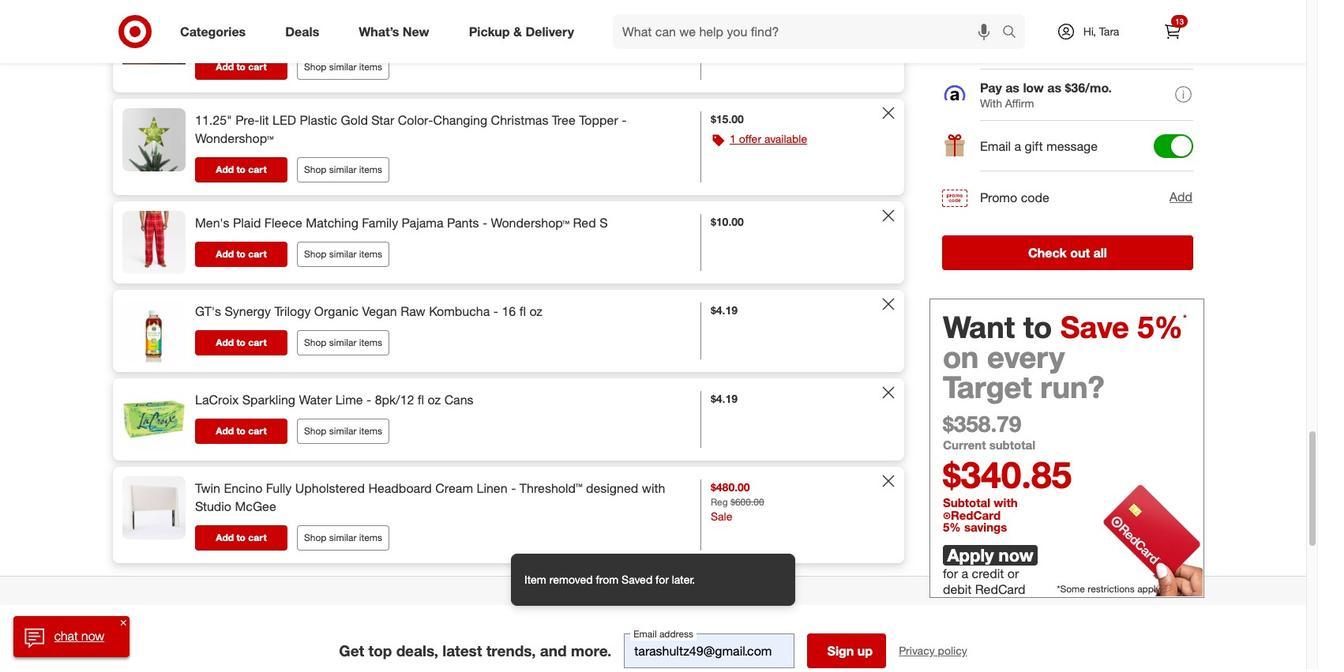 Task type: vqa. For each thing, say whether or not it's contained in the screenshot.
oz
yes



Task type: locate. For each thing, give the bounding box(es) containing it.
savings
[[965, 520, 1007, 535]]

shop left safely
[[525, 584, 552, 597]]

to down synergy
[[237, 337, 246, 349]]

similar down 81
[[329, 61, 357, 73]]

1 horizontal spatial as
[[1048, 80, 1062, 95]]

add to cart inside the twin encino fully upholstered headboard cream linen - threshold™ designed with studio mcgee list item
[[216, 532, 267, 544]]

0 vertical spatial christmas
[[236, 10, 293, 26]]

gt&#39;s synergy trilogy organic vegan raw kombucha - 16 fl oz image
[[122, 300, 186, 363]]

1 vertical spatial $4.19
[[711, 392, 738, 405]]

from
[[596, 573, 619, 586]]

apply now button
[[943, 545, 1038, 566]]

items for family
[[359, 248, 382, 260]]

add to cart inside the gt's synergy trilogy organic vegan raw kombucha - 16 fl oz list item
[[216, 337, 267, 349]]

tara
[[1100, 24, 1120, 38]]

similar for snowflakes
[[329, 61, 357, 73]]

add for twin encino fully upholstered headboard cream linen - threshold™ designed with studio mcgee
[[216, 532, 234, 544]]

shop similar items button inside the gt's synergy trilogy organic vegan raw kombucha - 16 fl oz list item
[[297, 330, 390, 356]]

2 add to cart button from the top
[[195, 157, 288, 183]]

for left #
[[656, 573, 669, 586]]

shop similar items down 81
[[304, 61, 382, 73]]

check
[[1029, 245, 1067, 260]]

men's plaid fleece matching family pajama pants - wondershop™ red s
[[195, 215, 608, 231]]

search
[[995, 25, 1033, 41]]

cart down 'decorations' on the left
[[248, 61, 267, 73]]

shop similar items button for snowflakes
[[297, 55, 390, 80]]

email a gift message
[[980, 138, 1098, 154]]

deals link
[[272, 14, 339, 49]]

shop similar items inside 11.25" pre-lit led plastic gold star color-changing christmas tree topper - wondershop™ list item
[[304, 164, 382, 175]]

items for plastic
[[359, 164, 382, 175]]

to inside r n' d christmas snowflakes window clings- white winter snowflakes cling decorations - pack of 81 list item
[[237, 61, 246, 73]]

add to cart button down mcgee
[[195, 525, 288, 551]]

3 shop similar items button from the top
[[297, 242, 390, 267]]

2 items from the top
[[359, 164, 382, 175]]

restrictions
[[1088, 583, 1135, 595]]

2 shop similar items from the top
[[304, 164, 382, 175]]

a left the gift
[[1015, 138, 1022, 154]]

add to cart for plaid
[[216, 248, 267, 260]]

shop similar items down organic
[[304, 337, 382, 348]]

items down family
[[359, 248, 382, 260]]

similar down gold
[[329, 164, 357, 175]]

6 add to cart from the top
[[216, 532, 267, 544]]

shop similar items button down matching
[[297, 242, 390, 267]]

categories link
[[167, 14, 266, 49]]

1 similar from the top
[[329, 61, 357, 73]]

shop similar items for vegan
[[304, 337, 382, 348]]

1 items from the top
[[359, 61, 382, 73]]

$4.19 inside the gt's synergy trilogy organic vegan raw kombucha - 16 fl oz list item
[[711, 304, 738, 317]]

0 vertical spatial oz
[[530, 304, 543, 319]]

shop similar items for -
[[304, 425, 382, 437]]

at
[[586, 584, 596, 597]]

check out all button
[[942, 235, 1194, 270]]

add inside the twin encino fully upholstered headboard cream linen - threshold™ designed with studio mcgee list item
[[216, 532, 234, 544]]

1 horizontal spatial 5%
[[1138, 309, 1183, 345]]

items
[[359, 61, 382, 73], [359, 164, 382, 175], [359, 248, 382, 260], [359, 337, 382, 348], [359, 425, 382, 437], [359, 532, 382, 543]]

$480.00
[[711, 480, 750, 494]]

0 horizontal spatial as
[[1006, 80, 1020, 95]]

5% right the save
[[1138, 309, 1183, 345]]

add for 11.25" pre-lit led plastic gold star color-changing christmas tree topper - wondershop™
[[216, 164, 234, 176]]

1 snowflakes from the left
[[297, 10, 361, 26]]

to inside the lacroix sparkling water lime - 8pk/12 fl oz cans list item
[[237, 425, 246, 437]]

0 vertical spatial wondershop™
[[195, 131, 274, 146]]

cart down 'plaid'
[[248, 248, 267, 260]]

0 horizontal spatial wondershop™
[[195, 131, 274, 146]]

items down the 'lime' on the bottom of the page
[[359, 425, 382, 437]]

similar down organic
[[329, 337, 357, 348]]

0 horizontal spatial target
[[599, 584, 629, 597]]

christmas up pack
[[236, 10, 293, 26]]

1 vertical spatial a
[[962, 566, 969, 581]]

8pk/12
[[375, 392, 414, 408]]

email
[[980, 138, 1011, 154]]

shop similar items button inside the twin encino fully upholstered headboard cream linen - threshold™ designed with studio mcgee list item
[[297, 525, 390, 551]]

6 add to cart button from the top
[[195, 525, 288, 551]]

-
[[267, 28, 272, 44], [622, 112, 627, 128], [483, 215, 488, 231], [494, 304, 498, 319], [367, 392, 372, 408], [511, 480, 516, 496]]

shop safely at target
[[525, 584, 629, 597]]

cart for pre-
[[248, 164, 267, 176]]

free shipping with $35 orders* (exclusions apply)
[[980, 28, 1153, 58]]

wondershop™ left the red
[[491, 215, 570, 231]]

as right low
[[1048, 80, 1062, 95]]

vegan
[[362, 304, 397, 319]]

shop inside the twin encino fully upholstered headboard cream linen - threshold™ designed with studio mcgee list item
[[304, 532, 327, 543]]

to inside "men's plaid fleece matching family pajama pants - wondershop™ red s" list item
[[237, 248, 246, 260]]

redcard down apply now button
[[975, 581, 1026, 597]]

1 horizontal spatial oz
[[530, 304, 543, 319]]

sparkling
[[242, 392, 295, 408]]

add to cart inside r n' d christmas snowflakes window clings- white winter snowflakes cling decorations - pack of 81 list item
[[216, 61, 267, 73]]

add to cart button
[[195, 55, 288, 80], [195, 157, 288, 183], [195, 242, 288, 267], [195, 330, 288, 356], [195, 419, 288, 444], [195, 525, 288, 551]]

add inside the lacroix sparkling water lime - 8pk/12 fl oz cans list item
[[216, 425, 234, 437]]

$9.99
[[711, 10, 738, 23]]

add to cart inside the lacroix sparkling water lime - 8pk/12 fl oz cans list item
[[216, 425, 267, 437]]

- inside twin encino fully upholstered headboard cream linen - threshold™ designed with studio mcgee
[[511, 480, 516, 496]]

4 add to cart from the top
[[216, 337, 267, 349]]

1 horizontal spatial with
[[994, 495, 1018, 510]]

cart inside 11.25" pre-lit led plastic gold star color-changing christmas tree topper - wondershop™ list item
[[248, 164, 267, 176]]

shop for christmas
[[304, 61, 327, 73]]

add to cart down lacroix
[[216, 425, 267, 437]]

shop similar items down matching
[[304, 248, 382, 260]]

gold
[[341, 112, 368, 128]]

0 vertical spatial now
[[999, 545, 1034, 566]]

5% down subtotal
[[943, 520, 961, 535]]

shop down organic
[[304, 337, 327, 348]]

n'
[[207, 10, 220, 26]]

$600.00
[[731, 496, 764, 508]]

redcard up apply
[[951, 508, 1001, 523]]

similar inside "men's plaid fleece matching family pajama pants - wondershop™ red s" list item
[[329, 248, 357, 260]]

to inside list item
[[237, 164, 246, 176]]

2 shop similar items button from the top
[[297, 157, 390, 183]]

add to cart down mcgee
[[216, 532, 267, 544]]

shop similar items button inside r n' d christmas snowflakes window clings- white winter snowflakes cling decorations - pack of 81 list item
[[297, 55, 390, 80]]

4 similar from the top
[[329, 337, 357, 348]]

1 with from the top
[[980, 45, 1002, 58]]

4 shop similar items from the top
[[304, 337, 382, 348]]

on
[[943, 339, 979, 375]]

lime
[[336, 392, 363, 408]]

13 link
[[1156, 14, 1191, 49]]

deals,
[[396, 642, 438, 660]]

4 shop similar items button from the top
[[297, 330, 390, 356]]

with down the 'free'
[[980, 45, 1002, 58]]

1 horizontal spatial now
[[999, 545, 1034, 566]]

headboard
[[368, 480, 432, 496]]

shop similar items down the 'lime' on the bottom of the page
[[304, 425, 382, 437]]

plastic
[[300, 112, 337, 128]]

categories
[[180, 23, 246, 39]]

now for chat
[[81, 628, 104, 644]]

cart down lit
[[248, 164, 267, 176]]

$4.19 inside the lacroix sparkling water lime - 8pk/12 fl oz cans list item
[[711, 392, 738, 405]]

to inside the twin encino fully upholstered headboard cream linen - threshold™ designed with studio mcgee list item
[[237, 532, 246, 544]]

4 cart from the top
[[248, 337, 267, 349]]

pajama
[[402, 215, 444, 231]]

1 vertical spatial target
[[599, 584, 629, 597]]

5 cart from the top
[[248, 425, 267, 437]]

christmas
[[236, 10, 293, 26], [491, 112, 549, 128]]

what's new link
[[345, 14, 449, 49]]

0 vertical spatial redcard
[[951, 508, 1001, 523]]

- right topper
[[622, 112, 627, 128]]

add to cart down synergy
[[216, 337, 267, 349]]

similar for -
[[329, 425, 357, 437]]

0 vertical spatial $4.19
[[711, 304, 738, 317]]

snowflakes up 81
[[297, 10, 361, 26]]

items inside the gt's synergy trilogy organic vegan raw kombucha - 16 fl oz list item
[[359, 337, 382, 348]]

2 similar from the top
[[329, 164, 357, 175]]

add to cart button down 'decorations' on the left
[[195, 55, 288, 80]]

shop inside r n' d christmas snowflakes window clings- white winter snowflakes cling decorations - pack of 81 list item
[[304, 61, 327, 73]]

0 horizontal spatial with
[[642, 480, 666, 496]]

cart for synergy
[[248, 337, 267, 349]]

shop for upholstered
[[304, 532, 327, 543]]

affirm
[[1006, 96, 1035, 110]]

cart inside "men's plaid fleece matching family pajama pants - wondershop™ red s" list item
[[248, 248, 267, 260]]

1 vertical spatial wondershop™
[[491, 215, 570, 231]]

men&#39;s plaid fleece matching family pajama pants - wondershop&#8482; red s image
[[122, 211, 186, 274]]

pants
[[447, 215, 479, 231]]

add to cart down 'decorations' on the left
[[216, 61, 267, 73]]

similar down the upholstered
[[329, 532, 357, 543]]

now right chat
[[81, 628, 104, 644]]

$340.85
[[943, 452, 1072, 497]]

cart for n'
[[248, 61, 267, 73]]

cart down synergy
[[248, 337, 267, 349]]

shop for lime
[[304, 425, 327, 437]]

add inside "men's plaid fleece matching family pajama pants - wondershop™ red s" list item
[[216, 248, 234, 260]]

chat now dialog
[[13, 616, 130, 657]]

target right at
[[599, 584, 629, 597]]

items down what's
[[359, 61, 382, 73]]

11.25" pre-lit led plastic gold star color-changing christmas tree topper - wondershop™ list item
[[113, 99, 905, 195]]

privacy policy link
[[899, 643, 968, 659]]

with
[[980, 45, 1002, 58], [980, 96, 1002, 110]]

shop similar items button
[[297, 55, 390, 80], [297, 157, 390, 183], [297, 242, 390, 267], [297, 330, 390, 356], [297, 419, 390, 444], [297, 525, 390, 551]]

shop
[[304, 61, 327, 73], [304, 164, 327, 175], [304, 248, 327, 260], [304, 337, 327, 348], [304, 425, 327, 437], [304, 532, 327, 543], [525, 584, 552, 597]]

1 as from the left
[[1006, 80, 1020, 95]]

christmas inside r n' d christmas snowflakes window clings- white winter snowflakes cling decorations - pack of 81
[[236, 10, 293, 26]]

now down savings
[[999, 545, 1034, 566]]

0 horizontal spatial 5%
[[943, 520, 961, 535]]

cart down mcgee
[[248, 532, 267, 544]]

shop inside the gt's synergy trilogy organic vegan raw kombucha - 16 fl oz list item
[[304, 337, 327, 348]]

to inside the gt's synergy trilogy organic vegan raw kombucha - 16 fl oz list item
[[237, 337, 246, 349]]

None text field
[[624, 634, 795, 668]]

fl right 8pk/12 at the left of the page
[[418, 392, 424, 408]]

1 vertical spatial with
[[980, 96, 1002, 110]]

0 vertical spatial 5%
[[1138, 309, 1183, 345]]

1 horizontal spatial a
[[1015, 138, 1022, 154]]

shop similar items down the upholstered
[[304, 532, 382, 543]]

0 horizontal spatial christmas
[[236, 10, 293, 26]]

4 add to cart button from the top
[[195, 330, 288, 356]]

wondershop™ down pre- at the top of page
[[195, 131, 274, 146]]

6 similar from the top
[[329, 532, 357, 543]]

to down pre- at the top of page
[[237, 164, 246, 176]]

shop similar items button down organic
[[297, 330, 390, 356]]

cart down the sparkling
[[248, 425, 267, 437]]

with up savings
[[994, 495, 1018, 510]]

similar down the 'lime' on the bottom of the page
[[329, 425, 357, 437]]

search button
[[995, 14, 1033, 52]]

shop similar items inside the twin encino fully upholstered headboard cream linen - threshold™ designed with studio mcgee list item
[[304, 532, 382, 543]]

add inside add "button"
[[1170, 189, 1193, 205]]

1 horizontal spatial target
[[943, 369, 1032, 405]]

cart for encino
[[248, 532, 267, 544]]

similar inside the twin encino fully upholstered headboard cream linen - threshold™ designed with studio mcgee list item
[[329, 532, 357, 543]]

debit
[[943, 581, 972, 597]]

items down star
[[359, 164, 382, 175]]

red
[[573, 215, 596, 231]]

and
[[540, 642, 567, 660]]

5 items from the top
[[359, 425, 382, 437]]

5 similar from the top
[[329, 425, 357, 437]]

add inside the gt's synergy trilogy organic vegan raw kombucha - 16 fl oz list item
[[216, 337, 234, 349]]

synergy
[[225, 304, 271, 319]]

1 horizontal spatial fl
[[520, 304, 526, 319]]

5 add to cart button from the top
[[195, 419, 288, 444]]

shop inside the lacroix sparkling water lime - 8pk/12 fl oz cans list item
[[304, 425, 327, 437]]

- right linen
[[511, 480, 516, 496]]

shop similar items inside "men's plaid fleece matching family pajama pants - wondershop™ red s" list item
[[304, 248, 382, 260]]

3 shop similar items from the top
[[304, 248, 382, 260]]

items inside r n' d christmas snowflakes window clings- white winter snowflakes cling decorations - pack of 81 list item
[[359, 61, 382, 73]]

shop similar items down gold
[[304, 164, 382, 175]]

trends,
[[486, 642, 536, 660]]

to for 11.25" pre-lit led plastic gold star color-changing christmas tree topper - wondershop™
[[237, 164, 246, 176]]

shop similar items button down gold
[[297, 157, 390, 183]]

shop similar items inside r n' d christmas snowflakes window clings- white winter snowflakes cling decorations - pack of 81 list item
[[304, 61, 382, 73]]

add to cart button down lacroix
[[195, 419, 288, 444]]

- left 16
[[494, 304, 498, 319]]

with right designed
[[642, 480, 666, 496]]

2 $4.19 from the top
[[711, 392, 738, 405]]

cart inside the gt's synergy trilogy organic vegan raw kombucha - 16 fl oz list item
[[248, 337, 267, 349]]

more.
[[571, 642, 612, 660]]

items for vegan
[[359, 337, 382, 348]]

3 cart from the top
[[248, 248, 267, 260]]

wondershop™ inside 11.25" pre-lit led plastic gold star color-changing christmas tree topper - wondershop™
[[195, 131, 274, 146]]

now inside apply now for a credit or debit redcard
[[999, 545, 1034, 566]]

5 shop similar items button from the top
[[297, 419, 390, 444]]

1 vertical spatial now
[[81, 628, 104, 644]]

- left pack
[[267, 28, 272, 44]]

shop similar items button inside 11.25" pre-lit led plastic gold star color-changing christmas tree topper - wondershop™ list item
[[297, 157, 390, 183]]

add to cart down 'plaid'
[[216, 248, 267, 260]]

add for gt's synergy trilogy organic vegan raw kombucha - 16 fl oz
[[216, 337, 234, 349]]

1 vertical spatial 5%
[[943, 520, 961, 535]]

pay
[[980, 80, 1002, 95]]

fleece
[[265, 215, 302, 231]]

items inside 11.25" pre-lit led plastic gold star color-changing christmas tree topper - wondershop™ list item
[[359, 164, 382, 175]]

6 shop similar items from the top
[[304, 532, 382, 543]]

1 shop similar items from the top
[[304, 61, 382, 73]]

shop down matching
[[304, 248, 327, 260]]

$15.00
[[711, 112, 744, 126]]

gift
[[1025, 138, 1043, 154]]

sale
[[711, 510, 733, 523]]

shop similar items button down the 'lime' on the bottom of the page
[[297, 419, 390, 444]]

to down 'plaid'
[[237, 248, 246, 260]]

new
[[403, 23, 429, 39]]

#
[[673, 584, 680, 597]]

add for r n' d christmas snowflakes window clings- white winter snowflakes cling decorations - pack of 81
[[216, 61, 234, 73]]

add inside r n' d christmas snowflakes window clings- white winter snowflakes cling decorations - pack of 81 list item
[[216, 61, 234, 73]]

add to cart button down synergy
[[195, 330, 288, 356]]

2 cart from the top
[[248, 164, 267, 176]]

add to cart inside 11.25" pre-lit led plastic gold star color-changing christmas tree topper - wondershop™ list item
[[216, 164, 267, 176]]

6 cart from the top
[[248, 532, 267, 544]]

redcard inside apply now for a credit or debit redcard
[[975, 581, 1026, 597]]

now inside "button"
[[81, 628, 104, 644]]

want
[[943, 309, 1015, 345]]

as
[[1006, 80, 1020, 95], [1048, 80, 1062, 95]]

1 shop similar items button from the top
[[297, 55, 390, 80]]

shop similar items button down the upholstered
[[297, 525, 390, 551]]

twin
[[195, 480, 220, 496]]

shop down water
[[304, 425, 327, 437]]

0 horizontal spatial snowflakes
[[297, 10, 361, 26]]

1 vertical spatial fl
[[418, 392, 424, 408]]

1 add to cart button from the top
[[195, 55, 288, 80]]

similar for plastic
[[329, 164, 357, 175]]

1 $4.19 from the top
[[711, 304, 738, 317]]

lacroix sparkling water lime - 8pk/12 fl oz cans
[[195, 392, 474, 408]]

raw
[[401, 304, 426, 319]]

similar inside the lacroix sparkling water lime - 8pk/12 fl oz cans list item
[[329, 425, 357, 437]]

items for -
[[359, 425, 382, 437]]

3 items from the top
[[359, 248, 382, 260]]

oz
[[530, 304, 543, 319], [428, 392, 441, 408]]

add to cart button down pre- at the top of page
[[195, 157, 288, 183]]

- inside "lacroix sparkling water lime - 8pk/12 fl oz cans" link
[[367, 392, 372, 408]]

similar inside 11.25" pre-lit led plastic gold star color-changing christmas tree topper - wondershop™ list item
[[329, 164, 357, 175]]

a left credit
[[962, 566, 969, 581]]

2 add to cart from the top
[[216, 164, 267, 176]]

shop similar items button inside the lacroix sparkling water lime - 8pk/12 fl oz cans list item
[[297, 419, 390, 444]]

now for apply
[[999, 545, 1034, 566]]

similar for headboard
[[329, 532, 357, 543]]

- right the pants
[[483, 215, 488, 231]]

0 vertical spatial fl
[[520, 304, 526, 319]]

similar inside the gt's synergy trilogy organic vegan raw kombucha - 16 fl oz list item
[[329, 337, 357, 348]]

item
[[525, 573, 546, 586]]

items down headboard
[[359, 532, 382, 543]]

1 cart from the top
[[248, 61, 267, 73]]

items inside the lacroix sparkling water lime - 8pk/12 fl oz cans list item
[[359, 425, 382, 437]]

0 vertical spatial with
[[980, 45, 1002, 58]]

target up $358.79
[[943, 369, 1032, 405]]

What can we help you find? suggestions appear below search field
[[613, 14, 1006, 49]]

shop similar items button down 81
[[297, 55, 390, 80]]

add button
[[1169, 187, 1194, 207]]

✕
[[120, 618, 126, 627]]

shop down of
[[304, 61, 327, 73]]

2 snowflakes from the left
[[533, 10, 598, 26]]

with down pay
[[980, 96, 1002, 110]]

1 add to cart from the top
[[216, 61, 267, 73]]

shop similar items button for plastic
[[297, 157, 390, 183]]

add inside 11.25" pre-lit led plastic gold star color-changing christmas tree topper - wondershop™ list item
[[216, 164, 234, 176]]

wondershop™ inside men's plaid fleece matching family pajama pants - wondershop™ red s link
[[491, 215, 570, 231]]

5 shop similar items from the top
[[304, 425, 382, 437]]

items inside "men's plaid fleece matching family pajama pants - wondershop™ red s" list item
[[359, 248, 382, 260]]

to down mcgee
[[237, 532, 246, 544]]

offer
[[739, 132, 762, 146]]

add to cart down pre- at the top of page
[[216, 164, 267, 176]]

shop similar items inside the lacroix sparkling water lime - 8pk/12 fl oz cans list item
[[304, 425, 382, 437]]

christmas left tree
[[491, 112, 549, 128]]

0 horizontal spatial now
[[81, 628, 104, 644]]

to down lacroix
[[237, 425, 246, 437]]

shop down "plastic"
[[304, 164, 327, 175]]

0 horizontal spatial a
[[962, 566, 969, 581]]

2 with from the top
[[980, 96, 1002, 110]]

0 vertical spatial target
[[943, 369, 1032, 405]]

to down 'decorations' on the left
[[237, 61, 246, 73]]

1 vertical spatial christmas
[[491, 112, 549, 128]]

shop similar items for snowflakes
[[304, 61, 382, 73]]

shop similar items inside the gt's synergy trilogy organic vegan raw kombucha - 16 fl oz list item
[[304, 337, 382, 348]]

1 horizontal spatial snowflakes
[[533, 10, 598, 26]]

similar down matching
[[329, 248, 357, 260]]

6 shop similar items button from the top
[[297, 525, 390, 551]]

13
[[1175, 17, 1184, 26]]

add to cart button down 'plaid'
[[195, 242, 288, 267]]

1
[[730, 132, 736, 146]]

add to cart inside "men's plaid fleece matching family pajama pants - wondershop™ red s" list item
[[216, 248, 267, 260]]

oz left cans at left
[[428, 392, 441, 408]]

1 vertical spatial redcard
[[975, 581, 1026, 597]]

add to cart button for plaid
[[195, 242, 288, 267]]

6 items from the top
[[359, 532, 382, 543]]

cart inside r n' d christmas snowflakes window clings- white winter snowflakes cling decorations - pack of 81 list item
[[248, 61, 267, 73]]

shop down the upholstered
[[304, 532, 327, 543]]

twin encino fully upholstered headboard cream linen - threshold&#8482; designed with studio mcgee image
[[122, 477, 186, 540]]

3 add to cart from the top
[[216, 248, 267, 260]]

cart inside the twin encino fully upholstered headboard cream linen - threshold™ designed with studio mcgee list item
[[248, 532, 267, 544]]

snowflakes right &
[[533, 10, 598, 26]]

for left credit
[[943, 566, 958, 581]]

0 horizontal spatial oz
[[428, 392, 441, 408]]

as up affirm
[[1006, 80, 1020, 95]]

5 add to cart from the top
[[216, 425, 267, 437]]

items inside the twin encino fully upholstered headboard cream linen - threshold™ designed with studio mcgee list item
[[359, 532, 382, 543]]

to for men's plaid fleece matching family pajama pants - wondershop™ red s
[[237, 248, 246, 260]]

3 add to cart button from the top
[[195, 242, 288, 267]]

- right the 'lime' on the bottom of the page
[[367, 392, 372, 408]]

1 horizontal spatial wondershop™
[[491, 215, 570, 231]]

now
[[999, 545, 1034, 566], [81, 628, 104, 644]]

white
[[458, 10, 490, 26]]

saved
[[622, 573, 653, 586]]

shop similar items button inside "men's plaid fleece matching family pajama pants - wondershop™ red s" list item
[[297, 242, 390, 267]]

lacroix sparkling water lime - 8pk/12 fl oz cans list item
[[113, 379, 905, 461]]

fl right 16
[[520, 304, 526, 319]]

shop similar items button for -
[[297, 419, 390, 444]]

want to save 5% *
[[943, 309, 1187, 345]]

christmas inside 11.25" pre-lit led plastic gold star color-changing christmas tree topper - wondershop™
[[491, 112, 549, 128]]

1 horizontal spatial for
[[943, 566, 958, 581]]

threshold™
[[520, 480, 583, 496]]

1 horizontal spatial christmas
[[491, 112, 549, 128]]

similar inside r n' d christmas snowflakes window clings- white winter snowflakes cling decorations - pack of 81 list item
[[329, 61, 357, 73]]

3 similar from the top
[[329, 248, 357, 260]]

cart inside the lacroix sparkling water lime - 8pk/12 fl oz cans list item
[[248, 425, 267, 437]]

save
[[1061, 309, 1130, 345]]

4 items from the top
[[359, 337, 382, 348]]

cart
[[648, 584, 670, 597]]

oz right 16
[[530, 304, 543, 319]]

items down gt's synergy trilogy organic vegan raw kombucha - 16 fl oz link
[[359, 337, 382, 348]]



Task type: describe. For each thing, give the bounding box(es) containing it.
designed
[[586, 480, 639, 496]]

a inside apply now for a credit or debit redcard
[[962, 566, 969, 581]]

add to cart for encino
[[216, 532, 267, 544]]

1 vertical spatial oz
[[428, 392, 441, 408]]

privacy policy
[[899, 644, 968, 657]]

- inside r n' d christmas snowflakes window clings- white winter snowflakes cling decorations - pack of 81
[[267, 28, 272, 44]]

target inside on every target run?
[[943, 369, 1032, 405]]

every
[[987, 339, 1065, 375]]

- inside gt's synergy trilogy organic vegan raw kombucha - 16 fl oz link
[[494, 304, 498, 319]]

men's plaid fleece matching family pajama pants - wondershop™ red s list item
[[113, 202, 905, 284]]

to for lacroix sparkling water lime - 8pk/12 fl oz cans
[[237, 425, 246, 437]]

kombucha
[[429, 304, 490, 319]]

star
[[372, 112, 394, 128]]

lit
[[259, 112, 269, 128]]

*some restrictions apply.
[[1057, 583, 1162, 595]]

0 horizontal spatial fl
[[418, 392, 424, 408]]

on every target run?
[[943, 339, 1105, 405]]

current
[[943, 437, 986, 452]]

shop for matching
[[304, 248, 327, 260]]

add to cart button for sparkling
[[195, 419, 288, 444]]

hi,
[[1084, 24, 1096, 38]]

(exclusions
[[1065, 45, 1120, 58]]

add to cart for synergy
[[216, 337, 267, 349]]

trilogy
[[274, 304, 311, 319]]

pickup & delivery
[[469, 23, 574, 39]]

similar for vegan
[[329, 337, 357, 348]]

mcgee
[[235, 499, 276, 514]]

lacroix sparkling water lime - 8pk/12 fl oz cans image
[[122, 388, 186, 451]]

sign up button
[[808, 634, 887, 668]]

5% savings
[[943, 520, 1007, 535]]

apply now for a credit or debit redcard
[[943, 545, 1034, 597]]

r n' d christmas snowflakes window clings- white winter snowflakes cling decorations - pack of 81
[[195, 10, 630, 44]]

add to cart button for n'
[[195, 55, 288, 80]]

&
[[514, 23, 522, 39]]

add to cart button for synergy
[[195, 330, 288, 356]]

shop similar items button for headboard
[[297, 525, 390, 551]]

what's new
[[359, 23, 429, 39]]

- inside 11.25" pre-lit led plastic gold star color-changing christmas tree topper - wondershop™
[[622, 112, 627, 128]]

upholstered
[[295, 480, 365, 496]]

to for r n' d christmas snowflakes window clings- white winter snowflakes cling decorations - pack of 81
[[237, 61, 246, 73]]

shop similar items for plastic
[[304, 164, 382, 175]]

low
[[1023, 80, 1044, 95]]

cart for plaid
[[248, 248, 267, 260]]

cans
[[445, 392, 474, 408]]

removed
[[550, 573, 593, 586]]

items for snowflakes
[[359, 61, 382, 73]]

cart # 102000506118091
[[648, 584, 775, 597]]

add to cart button for pre-
[[195, 157, 288, 183]]

out
[[1071, 245, 1090, 260]]

$4.19 for lacroix sparkling water lime - 8pk/12 fl oz cans
[[711, 392, 738, 405]]

add for men's plaid fleece matching family pajama pants - wondershop™ red s
[[216, 248, 234, 260]]

twin encino fully upholstered headboard cream linen - threshold™ designed with studio mcgee link
[[195, 480, 691, 516]]

add for lacroix sparkling water lime - 8pk/12 fl oz cans
[[216, 425, 234, 437]]

with inside twin encino fully upholstered headboard cream linen - threshold™ designed with studio mcgee
[[642, 480, 666, 496]]

pickup
[[469, 23, 510, 39]]

$358.79
[[943, 410, 1022, 437]]

similar for family
[[329, 248, 357, 260]]

water
[[299, 392, 332, 408]]

gt's synergy trilogy organic vegan raw kombucha - 16 fl oz list item
[[113, 290, 905, 372]]

$4.19 for gt's synergy trilogy organic vegan raw kombucha - 16 fl oz
[[711, 304, 738, 317]]

men's
[[195, 215, 229, 231]]

*
[[1183, 312, 1187, 324]]

sign
[[828, 643, 854, 659]]

delivery
[[526, 23, 574, 39]]

top
[[369, 642, 392, 660]]

lacroix sparkling water lime - 8pk/12 fl oz cans link
[[195, 391, 474, 409]]

r
[[195, 10, 204, 26]]

r n' d christmas snowflakes window clings- white winter snowflakes cling decorations - pack of 81 link
[[195, 9, 691, 45]]

0 vertical spatial a
[[1015, 138, 1022, 154]]

promo code
[[980, 189, 1050, 205]]

winter
[[493, 10, 530, 26]]

decorations
[[195, 28, 263, 44]]

credit
[[972, 566, 1004, 581]]

shop similar items for headboard
[[304, 532, 382, 543]]

add to cart for sparkling
[[216, 425, 267, 437]]

or
[[1008, 566, 1019, 581]]

d
[[223, 10, 232, 26]]

shop similar items button for family
[[297, 242, 390, 267]]

affirm image
[[945, 85, 966, 100]]

pickup & delivery link
[[456, 14, 594, 49]]

led
[[273, 112, 296, 128]]

item removed from saved for later.
[[525, 573, 695, 586]]

sign up
[[828, 643, 873, 659]]

11.25" pre-lit led plastic gold star color-changing christmas tree topper - wondershop™ link
[[195, 112, 691, 148]]

- inside men's plaid fleece matching family pajama pants - wondershop™ red s link
[[483, 215, 488, 231]]

11.25" pre-lit led plastic gold star color-changing christmas tree topper - wondershop™
[[195, 112, 627, 146]]

to for gt's synergy trilogy organic vegan raw kombucha - 16 fl oz
[[237, 337, 246, 349]]

$36/mo.
[[1065, 80, 1112, 95]]

gt's synergy trilogy organic vegan raw kombucha - 16 fl oz link
[[195, 303, 543, 321]]

safely
[[555, 584, 583, 597]]

2 as from the left
[[1048, 80, 1062, 95]]

later.
[[672, 573, 695, 586]]

window
[[365, 10, 410, 26]]

with inside pay as low as $36/mo. with affirm
[[980, 96, 1002, 110]]

shop for led
[[304, 164, 327, 175]]

cart for sparkling
[[248, 425, 267, 437]]

pre-
[[236, 112, 260, 128]]

✕ button
[[117, 616, 130, 629]]

to for twin encino fully upholstered headboard cream linen - threshold™ designed with studio mcgee
[[237, 532, 246, 544]]

r n' d christmas snowflakes window clings- white winter snowflakes cling decorations - pack of 81 image
[[122, 6, 186, 69]]

twin encino fully upholstered headboard cream linen - threshold™ designed with studio mcgee list item
[[113, 467, 905, 563]]

0 horizontal spatial for
[[656, 573, 669, 586]]

for inside apply now for a credit or debit redcard
[[943, 566, 958, 581]]

81
[[321, 28, 335, 44]]

$480.00 reg $600.00 sale
[[711, 480, 764, 523]]

pay as low as $36/mo. with affirm
[[980, 80, 1112, 110]]

clings-
[[414, 10, 454, 26]]

pack
[[275, 28, 303, 44]]

tree
[[552, 112, 576, 128]]

shop for organic
[[304, 337, 327, 348]]

shop similar items for family
[[304, 248, 382, 260]]

to left the save
[[1024, 309, 1052, 345]]

up
[[858, 643, 873, 659]]

of
[[307, 28, 318, 44]]

add to cart for n'
[[216, 61, 267, 73]]

apply)
[[1123, 45, 1153, 58]]

items for headboard
[[359, 532, 382, 543]]

affirm image
[[942, 83, 968, 108]]

policy
[[938, 644, 968, 657]]

message
[[1047, 138, 1098, 154]]

latest
[[443, 642, 482, 660]]

get top deals, latest trends, and more.
[[339, 642, 612, 660]]

add to cart for pre-
[[216, 164, 267, 176]]

r n' d christmas snowflakes window clings- white winter snowflakes cling decorations - pack of 81 list item
[[113, 0, 905, 93]]

with inside free shipping with $35 orders* (exclusions apply)
[[980, 45, 1002, 58]]

all
[[1094, 245, 1108, 260]]

$10.00
[[711, 215, 744, 228]]

11.25&#34; pre-lit led plastic gold star color-changing christmas tree topper - wondershop&#8482; image
[[122, 109, 186, 172]]

add to cart button for encino
[[195, 525, 288, 551]]

twin encino fully upholstered headboard cream linen - threshold™ designed with studio mcgee
[[195, 480, 666, 514]]

shop similar items button for vegan
[[297, 330, 390, 356]]

1 offer available
[[730, 132, 808, 146]]

get
[[339, 642, 364, 660]]

gt's
[[195, 304, 221, 319]]



